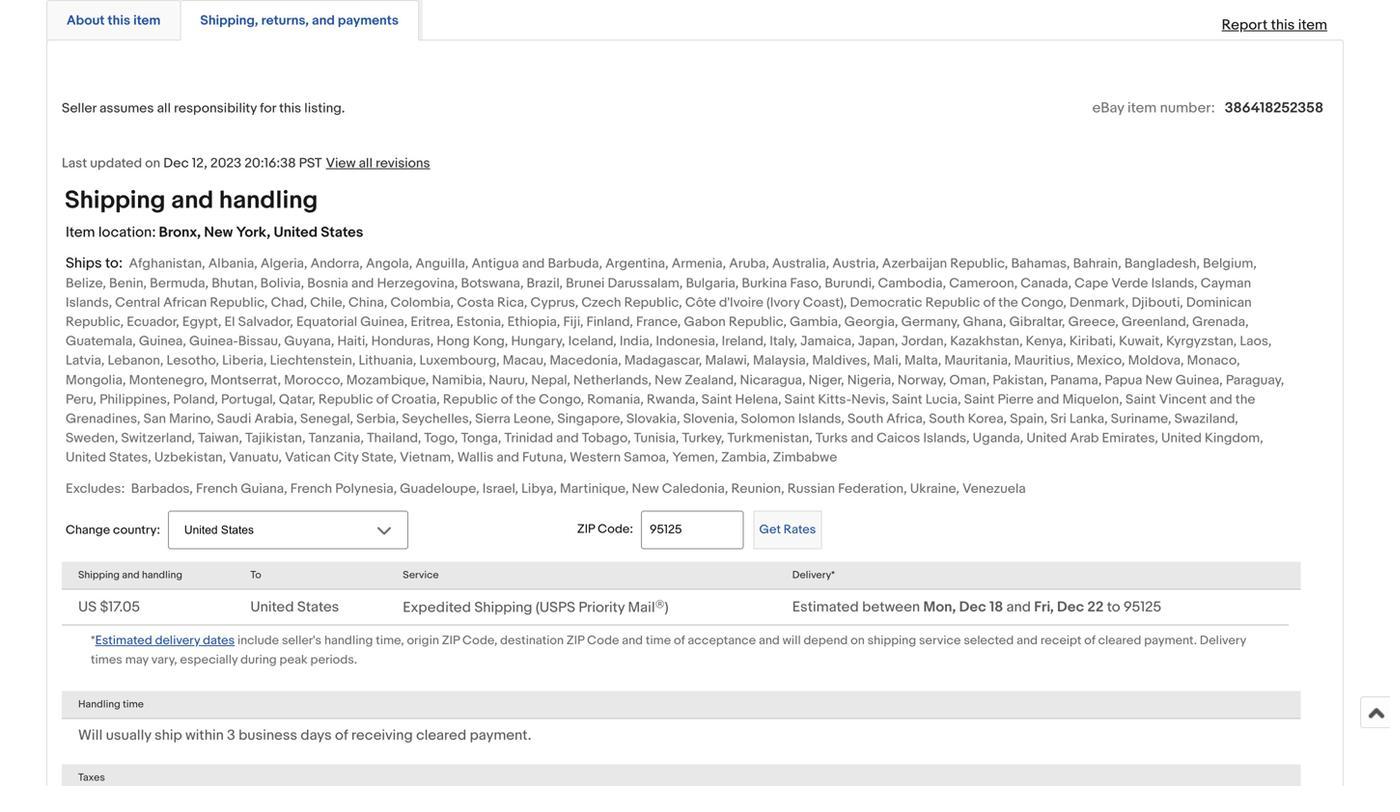 Task type: vqa. For each thing, say whether or not it's contained in the screenshot.
bottom MORE
no



Task type: locate. For each thing, give the bounding box(es) containing it.
zip left code:
[[577, 522, 595, 537]]

ghana,
[[963, 314, 1006, 331]]

1 vertical spatial on
[[851, 634, 865, 649]]

saint down zealand,
[[702, 392, 732, 408]]

vanuatu,
[[229, 450, 282, 466]]

croatia,
[[391, 392, 440, 408]]

2 vertical spatial guinea,
[[1176, 372, 1223, 389]]

payment. inside the include seller's handling time, origin zip code, destination zip code and time of acceptance and will depend on shipping service selected and receipt of cleared payment. delivery times may vary, especially during peak periods.
[[1144, 634, 1197, 649]]

estimated between mon, dec 18 and fri, dec 22 to 95125
[[792, 599, 1161, 616]]

dec for 12,
[[163, 156, 189, 172]]

saint up korea,
[[964, 392, 995, 408]]

2 horizontal spatial this
[[1271, 16, 1295, 34]]

ships
[[66, 255, 102, 272]]

algeria,
[[261, 256, 307, 272]]

and up brazil, on the top left of the page
[[522, 256, 545, 272]]

1 horizontal spatial payment.
[[1144, 634, 1197, 649]]

get rates
[[759, 523, 816, 538]]

yemen,
[[672, 450, 718, 466]]

code:
[[598, 522, 633, 537]]

1 horizontal spatial the
[[998, 295, 1018, 311]]

1 horizontal spatial french
[[290, 481, 332, 497]]

us $17.05
[[78, 599, 140, 616]]

2 vertical spatial handling
[[324, 634, 373, 649]]

seychelles,
[[402, 411, 472, 428]]

nicaragua,
[[740, 372, 806, 389]]

0 horizontal spatial payment.
[[470, 728, 531, 745]]

montenegro,
[[129, 372, 207, 389]]

islands, down lucia,
[[923, 431, 970, 447]]

the up ghana,
[[998, 295, 1018, 311]]

islands, down bangladesh,
[[1151, 275, 1198, 292]]

turks
[[816, 431, 848, 447]]

0 horizontal spatial item
[[133, 13, 161, 29]]

argentina,
[[605, 256, 669, 272]]

handling up periods.
[[324, 634, 373, 649]]

republic up senegal, on the bottom left
[[318, 392, 373, 408]]

service
[[919, 634, 961, 649]]

1 horizontal spatial cleared
[[1098, 634, 1141, 649]]

0 horizontal spatial on
[[145, 156, 160, 172]]

this right report
[[1271, 16, 1295, 34]]

spain,
[[1010, 411, 1048, 428]]

include seller's handling time, origin zip code, destination zip code and time of acceptance and will depend on shipping service selected and receipt of cleared payment. delivery times may vary, especially during peak periods.
[[91, 634, 1246, 668]]

this for report
[[1271, 16, 1295, 34]]

revisions
[[376, 156, 430, 172]]

tab list containing about this item
[[46, 0, 1344, 41]]

times
[[91, 653, 122, 668]]

estimated up the depend
[[792, 599, 859, 616]]

wallis
[[457, 450, 493, 466]]

estimated up may
[[95, 634, 152, 649]]

saint up suriname,
[[1126, 392, 1156, 408]]

to
[[1107, 599, 1120, 616]]

the up leone,
[[516, 392, 536, 408]]

republic, up cameroon,
[[950, 256, 1008, 272]]

shipping and handling up bronx,
[[65, 186, 318, 216]]

guyana,
[[284, 334, 334, 350]]

peak
[[280, 653, 308, 668]]

of up serbia, at the bottom left of the page
[[376, 392, 388, 408]]

the down paraguay,
[[1235, 392, 1255, 408]]

jordan,
[[901, 334, 947, 350]]

item inside button
[[133, 13, 161, 29]]

french down uzbekistan,
[[196, 481, 238, 497]]

on right updated
[[145, 156, 160, 172]]

and right the code
[[622, 634, 643, 649]]

5 saint from the left
[[1126, 392, 1156, 408]]

1 horizontal spatial guinea,
[[360, 314, 408, 331]]

0 horizontal spatial french
[[196, 481, 238, 497]]

1 vertical spatial payment.
[[470, 728, 531, 745]]

polynesia,
[[335, 481, 397, 497]]

nauru,
[[489, 372, 528, 389]]

turkmenistan,
[[727, 431, 813, 447]]

dec left 18
[[959, 599, 986, 616]]

0 horizontal spatial estimated
[[95, 634, 152, 649]]

honduras,
[[371, 334, 434, 350]]

1 horizontal spatial dec
[[959, 599, 986, 616]]

guatemala,
[[66, 334, 136, 350]]

0 vertical spatial cleared
[[1098, 634, 1141, 649]]

1 horizontal spatial this
[[279, 100, 301, 117]]

angola,
[[366, 256, 412, 272]]

1 horizontal spatial estimated
[[792, 599, 859, 616]]

shipping up location:
[[65, 186, 166, 216]]

dominican
[[1186, 295, 1252, 311]]

time inside the include seller's handling time, origin zip code, destination zip code and time of acceptance and will depend on shipping service selected and receipt of cleared payment. delivery times may vary, especially during peak periods.
[[646, 634, 671, 649]]

all right assumes at the top left of the page
[[157, 100, 171, 117]]

1 horizontal spatial time
[[646, 634, 671, 649]]

kingdom,
[[1205, 431, 1263, 447]]

bulgaria,
[[686, 275, 739, 292]]

dec left 22
[[1057, 599, 1084, 616]]

all right view
[[359, 156, 373, 172]]

turkey,
[[682, 431, 724, 447]]

portugal,
[[221, 392, 276, 408]]

2 horizontal spatial item
[[1298, 16, 1327, 34]]

this right about
[[108, 13, 130, 29]]

of down nauru,
[[501, 392, 513, 408]]

0 vertical spatial time
[[646, 634, 671, 649]]

of right days
[[335, 728, 348, 745]]

on right the depend
[[851, 634, 865, 649]]

within
[[185, 728, 224, 745]]

0 vertical spatial payment.
[[1144, 634, 1197, 649]]

of up ghana,
[[983, 295, 995, 311]]

1 vertical spatial guinea,
[[139, 334, 186, 350]]

this
[[108, 13, 130, 29], [1271, 16, 1295, 34], [279, 100, 301, 117]]

south down lucia,
[[929, 411, 965, 428]]

1 horizontal spatial south
[[929, 411, 965, 428]]

0 horizontal spatial dec
[[163, 156, 189, 172]]

central
[[115, 295, 160, 311]]

report
[[1222, 16, 1268, 34]]

niger,
[[809, 372, 844, 389]]

united down swaziland,
[[1161, 431, 1202, 447]]

time up usually
[[123, 699, 144, 711]]

belize,
[[66, 275, 106, 292]]

thailand,
[[367, 431, 421, 447]]

all
[[157, 100, 171, 117], [359, 156, 373, 172]]

1 south from the left
[[848, 411, 883, 428]]

2 saint from the left
[[785, 392, 815, 408]]

last
[[62, 156, 87, 172]]

belgium,
[[1203, 256, 1257, 272]]

taxes
[[78, 772, 105, 785]]

greenland,
[[1122, 314, 1189, 331]]

liberia,
[[222, 353, 267, 369]]

norway,
[[898, 372, 946, 389]]

egypt,
[[182, 314, 221, 331]]

martinique,
[[560, 481, 629, 497]]

2023
[[210, 156, 241, 172]]

kitts-
[[818, 392, 851, 408]]

guinea, down monaco,
[[1176, 372, 1223, 389]]

benin,
[[109, 275, 147, 292]]

1 horizontal spatial on
[[851, 634, 865, 649]]

time down the ')' on the bottom left of the page
[[646, 634, 671, 649]]

listing.
[[304, 100, 345, 117]]

haiti,
[[337, 334, 368, 350]]

2 horizontal spatial guinea,
[[1176, 372, 1223, 389]]

1 horizontal spatial item
[[1128, 99, 1157, 117]]

china,
[[349, 295, 387, 311]]

for
[[260, 100, 276, 117]]

south down nevis,
[[848, 411, 883, 428]]

0 horizontal spatial this
[[108, 13, 130, 29]]

hong
[[437, 334, 470, 350]]

kyrgyzstan,
[[1166, 334, 1237, 350]]

united down sri
[[1026, 431, 1067, 447]]

0 vertical spatial shipping and handling
[[65, 186, 318, 216]]

states up andorra,
[[321, 224, 363, 242]]

united up algeria,
[[274, 224, 318, 242]]

congo, down nepal,
[[539, 392, 584, 408]]

shipping inside expedited shipping (usps priority mail ® )
[[474, 600, 532, 617]]

brazil,
[[527, 275, 563, 292]]

republic down namibia,
[[443, 392, 498, 408]]

islands, down belize, at the left
[[66, 295, 112, 311]]

cambodia,
[[878, 275, 946, 292]]

oman,
[[949, 372, 990, 389]]

1 vertical spatial all
[[359, 156, 373, 172]]

united states
[[250, 599, 339, 616]]

0 horizontal spatial all
[[157, 100, 171, 117]]

0 vertical spatial guinea,
[[360, 314, 408, 331]]

shipping and handling up $17.05
[[78, 569, 182, 582]]

saint up the africa,
[[892, 392, 923, 408]]

item right about
[[133, 13, 161, 29]]

congo, down canada,
[[1021, 295, 1067, 311]]

d'ivoire
[[719, 295, 763, 311]]

afghanistan, albania, algeria, andorra, angola, anguilla, antigua and barbuda, argentina, armenia, aruba, australia, austria, azerbaijan republic, bahamas, bahrain, bangladesh, belgium, belize, benin, bermuda, bhutan, bolivia, bosnia and herzegovina, botswana, brazil, brunei darussalam, bulgaria, burkina faso, burundi, cambodia, cameroon, canada, cape verde islands, cayman islands, central african republic, chad, chile, china, colombia, costa rica, cyprus, czech republic, côte d'ivoire (ivory coast), democratic republic of the congo, denmark, djibouti, dominican republic, ecuador, egypt, el salvador, equatorial guinea, eritrea, estonia, ethiopia, fiji, finland, france, gabon republic, gambia, georgia, germany, ghana, gibraltar, greece, greenland, grenada, guatemala, guinea, guinea-bissau, guyana, haiti, honduras, hong kong, hungary, iceland, india, indonesia, ireland, italy, jamaica, japan, jordan, kazakhstan, kenya, kiribati, kuwait, kyrgyzstan, laos, latvia, lebanon, lesotho, liberia, liechtenstein, lithuania, luxembourg, macau, macedonia, madagascar, malawi, malaysia, maldives, mali, malta, mauritania, mauritius, mexico, moldova, monaco, mongolia, montenegro, montserrat, morocco, mozambique, namibia, nauru, nepal, netherlands, new zealand, nicaragua, niger, nigeria, norway, oman, pakistan, panama, papua new guinea, paraguay, peru, philippines, poland, portugal, qatar, republic of croatia, republic of the congo, romania, rwanda, saint helena, saint kitts-nevis, saint lucia, saint pierre and miquelon, saint vincent and the grenadines, san marino, saudi arabia, senegal, serbia, seychelles, sierra leone, singapore, slovakia, slovenia, solomon islands, south africa, south korea, spain, sri lanka, suriname, swaziland, sweden, switzerland, taiwan, tajikistan, tanzania, thailand, togo, tonga, trinidad and tobago, tunisia, turkey, turkmenistan, turks and caicos islands, uganda, united arab emirates, united kingdom, united states, uzbekistan, vanuatu, vatican city state, vietnam, wallis and futuna, western samoa, yemen, zambia, zimbabwe
[[66, 256, 1284, 466]]

nigeria,
[[847, 372, 895, 389]]

ship
[[154, 728, 182, 745]]

location:
[[98, 224, 156, 242]]

this right for
[[279, 100, 301, 117]]

handling down country:
[[142, 569, 182, 582]]

shipping up the us $17.05
[[78, 569, 120, 582]]

0 horizontal spatial handling
[[142, 569, 182, 582]]

2 horizontal spatial dec
[[1057, 599, 1084, 616]]

0 vertical spatial congo,
[[1021, 295, 1067, 311]]

2 vertical spatial shipping
[[474, 600, 532, 617]]

south
[[848, 411, 883, 428], [929, 411, 965, 428]]

guinea, down ecuador,
[[139, 334, 186, 350]]

guinea, down china,
[[360, 314, 408, 331]]

1 vertical spatial congo,
[[539, 392, 584, 408]]

and right returns,
[[312, 13, 335, 29]]

republic up germany,
[[925, 295, 980, 311]]

item
[[66, 224, 95, 242]]

may
[[125, 653, 148, 668]]

acceptance
[[688, 634, 756, 649]]

shipping up 'code,'
[[474, 600, 532, 617]]

tanzania,
[[309, 431, 364, 447]]

item for report this item
[[1298, 16, 1327, 34]]

cleared right receiving
[[416, 728, 466, 745]]

1 saint from the left
[[702, 392, 732, 408]]

mongolia,
[[66, 372, 126, 389]]

states up seller's on the left
[[297, 599, 339, 616]]

united down sweden,
[[66, 450, 106, 466]]

rates
[[784, 523, 816, 538]]

1 vertical spatial handling
[[142, 569, 182, 582]]

handling up york,
[[219, 186, 318, 216]]

saint down niger,
[[785, 392, 815, 408]]

bissau,
[[238, 334, 281, 350]]

shipping, returns, and payments
[[200, 13, 399, 29]]

dec left 12,
[[163, 156, 189, 172]]

french down the 'vatican'
[[290, 481, 332, 497]]

0 horizontal spatial guinea,
[[139, 334, 186, 350]]

selected
[[964, 634, 1014, 649]]

and down trinidad on the bottom
[[497, 450, 519, 466]]

cleared down to
[[1098, 634, 1141, 649]]

chad,
[[271, 295, 307, 311]]

1 vertical spatial cleared
[[416, 728, 466, 745]]

shipping
[[65, 186, 166, 216], [78, 569, 120, 582], [474, 600, 532, 617]]

states,
[[109, 450, 151, 466]]

item right report
[[1298, 16, 1327, 34]]

bronx,
[[159, 224, 201, 242]]

1 vertical spatial time
[[123, 699, 144, 711]]

tab list
[[46, 0, 1344, 41]]

antigua
[[472, 256, 519, 272]]

0 horizontal spatial south
[[848, 411, 883, 428]]

item right 'ebay'
[[1128, 99, 1157, 117]]

0 horizontal spatial time
[[123, 699, 144, 711]]

and up swaziland,
[[1210, 392, 1232, 408]]

0 vertical spatial estimated
[[792, 599, 859, 616]]

0 horizontal spatial the
[[516, 392, 536, 408]]

2 horizontal spatial handling
[[324, 634, 373, 649]]

1 horizontal spatial republic
[[443, 392, 498, 408]]

0 vertical spatial handling
[[219, 186, 318, 216]]

handling time
[[78, 699, 144, 711]]

1 french from the left
[[196, 481, 238, 497]]

this inside button
[[108, 13, 130, 29]]



Task type: describe. For each thing, give the bounding box(es) containing it.
singapore,
[[557, 411, 623, 428]]

nepal,
[[531, 372, 570, 389]]

$17.05
[[100, 599, 140, 616]]

gambia,
[[790, 314, 841, 331]]

will
[[783, 634, 801, 649]]

republic, up ireland,
[[729, 314, 787, 331]]

kuwait,
[[1119, 334, 1163, 350]]

togo,
[[424, 431, 458, 447]]

and right 18
[[1006, 599, 1031, 616]]

1 vertical spatial states
[[297, 599, 339, 616]]

marino,
[[169, 411, 214, 428]]

(ivory
[[767, 295, 800, 311]]

®
[[655, 598, 665, 610]]

new down samoa,
[[632, 481, 659, 497]]

mali,
[[873, 353, 902, 369]]

expedited
[[403, 600, 471, 617]]

include
[[237, 634, 279, 649]]

nevis,
[[851, 392, 889, 408]]

0 vertical spatial on
[[145, 156, 160, 172]]

namibia,
[[432, 372, 486, 389]]

russian
[[787, 481, 835, 497]]

republic, up france,
[[624, 295, 682, 311]]

and right turks
[[851, 431, 874, 447]]

item for about this item
[[133, 13, 161, 29]]

vatican
[[285, 450, 331, 466]]

of left the acceptance
[[674, 634, 685, 649]]

to
[[250, 569, 261, 582]]

assumes
[[99, 100, 154, 117]]

1 horizontal spatial congo,
[[1021, 295, 1067, 311]]

cayman
[[1201, 275, 1251, 292]]

code
[[587, 634, 619, 649]]

jamaica,
[[800, 334, 855, 350]]

1 vertical spatial shipping and handling
[[78, 569, 182, 582]]

get
[[759, 523, 781, 538]]

1 horizontal spatial handling
[[219, 186, 318, 216]]

handling inside the include seller's handling time, origin zip code, destination zip code and time of acceptance and will depend on shipping service selected and receipt of cleared payment. delivery times may vary, especially during peak periods.
[[324, 634, 373, 649]]

to:
[[105, 255, 123, 272]]

2 french from the left
[[290, 481, 332, 497]]

afghanistan,
[[129, 256, 205, 272]]

republic, down "bhutan," at the left top
[[210, 295, 268, 311]]

armenia,
[[672, 256, 726, 272]]

zip left the code
[[567, 634, 584, 649]]

2 horizontal spatial the
[[1235, 392, 1255, 408]]

moldova,
[[1128, 353, 1184, 369]]

lucia,
[[926, 392, 961, 408]]

service
[[403, 569, 439, 582]]

0 horizontal spatial congo,
[[539, 392, 584, 408]]

africa,
[[886, 411, 926, 428]]

miquelon,
[[1062, 392, 1123, 408]]

and down singapore,
[[556, 431, 579, 447]]

new up rwanda,
[[655, 372, 682, 389]]

this for about
[[108, 13, 130, 29]]

brunei
[[566, 275, 605, 292]]

4 saint from the left
[[964, 392, 995, 408]]

netherlands,
[[573, 372, 652, 389]]

0 vertical spatial all
[[157, 100, 171, 117]]

ebay
[[1092, 99, 1124, 117]]

shipping,
[[200, 13, 258, 29]]

change country:
[[66, 523, 160, 538]]

islands, up turks
[[798, 411, 845, 428]]

*
[[91, 634, 95, 649]]

saudi
[[217, 411, 251, 428]]

handling
[[78, 699, 120, 711]]

destination
[[500, 634, 564, 649]]

last updated on dec 12, 2023 20:16:38 pst view all revisions
[[62, 156, 430, 172]]

salvador,
[[238, 314, 293, 331]]

of right receipt
[[1084, 634, 1095, 649]]

and up sri
[[1037, 392, 1059, 408]]

mail
[[628, 600, 655, 617]]

mexico,
[[1077, 353, 1125, 369]]

darussalam,
[[608, 275, 683, 292]]

malta,
[[905, 353, 941, 369]]

during
[[241, 653, 277, 668]]

0 vertical spatial states
[[321, 224, 363, 242]]

receipt
[[1040, 634, 1082, 649]]

1 vertical spatial shipping
[[78, 569, 120, 582]]

switzerland,
[[121, 431, 195, 447]]

ireland,
[[722, 334, 767, 350]]

western
[[570, 450, 621, 466]]

* estimated delivery dates
[[91, 634, 235, 649]]

liechtenstein,
[[270, 353, 356, 369]]

and left will in the right of the page
[[759, 634, 780, 649]]

new up albania,
[[204, 224, 233, 242]]

seller's
[[282, 634, 322, 649]]

2 horizontal spatial republic
[[925, 295, 980, 311]]

caicos
[[877, 431, 920, 447]]

0 horizontal spatial cleared
[[416, 728, 466, 745]]

cape
[[1075, 275, 1108, 292]]

and up bronx,
[[171, 186, 213, 216]]

libya,
[[521, 481, 557, 497]]

receiving
[[351, 728, 413, 745]]

and inside button
[[312, 13, 335, 29]]

czech
[[582, 295, 621, 311]]

2 south from the left
[[929, 411, 965, 428]]

bahamas,
[[1011, 256, 1070, 272]]

qatar,
[[279, 392, 315, 408]]

ethiopia,
[[507, 314, 560, 331]]

1 horizontal spatial all
[[359, 156, 373, 172]]

el
[[224, 314, 235, 331]]

dec for 18
[[959, 599, 986, 616]]

kazakhstan,
[[950, 334, 1023, 350]]

0 horizontal spatial republic
[[318, 392, 373, 408]]

macedonia,
[[550, 353, 621, 369]]

samoa,
[[624, 450, 669, 466]]

3 saint from the left
[[892, 392, 923, 408]]

zip right origin
[[442, 634, 460, 649]]

republic, up guatemala,
[[66, 314, 124, 331]]

pakistan,
[[993, 372, 1047, 389]]

excludes: barbados, french guiana, french polynesia, guadeloupe, israel, libya, martinique, new caledonia, reunion, russian federation, ukraine, venezuela
[[66, 481, 1026, 497]]

change
[[66, 523, 110, 538]]

kiribati,
[[1069, 334, 1116, 350]]

eritrea,
[[411, 314, 454, 331]]

and left receipt
[[1017, 634, 1038, 649]]

ZIP Code: text field
[[641, 511, 744, 550]]

days
[[301, 728, 332, 745]]

united down to
[[250, 599, 294, 616]]

finland,
[[586, 314, 633, 331]]

mozambique,
[[346, 372, 429, 389]]

0 vertical spatial shipping
[[65, 186, 166, 216]]

and up $17.05
[[122, 569, 140, 582]]

coast),
[[803, 295, 847, 311]]

responsibility
[[174, 100, 257, 117]]

djibouti,
[[1132, 295, 1183, 311]]

on inside the include seller's handling time, origin zip code, destination zip code and time of acceptance and will depend on shipping service selected and receipt of cleared payment. delivery times may vary, especially during peak periods.
[[851, 634, 865, 649]]

hungary,
[[511, 334, 565, 350]]

rwanda,
[[647, 392, 699, 408]]

new down moldova,
[[1145, 372, 1173, 389]]

and up china,
[[351, 275, 374, 292]]

)
[[665, 600, 669, 617]]

get rates button
[[753, 511, 822, 550]]

cleared inside the include seller's handling time, origin zip code, destination zip code and time of acceptance and will depend on shipping service selected and receipt of cleared payment. delivery times may vary, especially during peak periods.
[[1098, 634, 1141, 649]]

anguilla,
[[415, 256, 469, 272]]

delivery
[[155, 634, 200, 649]]

australia,
[[772, 256, 829, 272]]

india,
[[620, 334, 653, 350]]

1 vertical spatial estimated
[[95, 634, 152, 649]]

delivery*
[[792, 569, 835, 582]]



